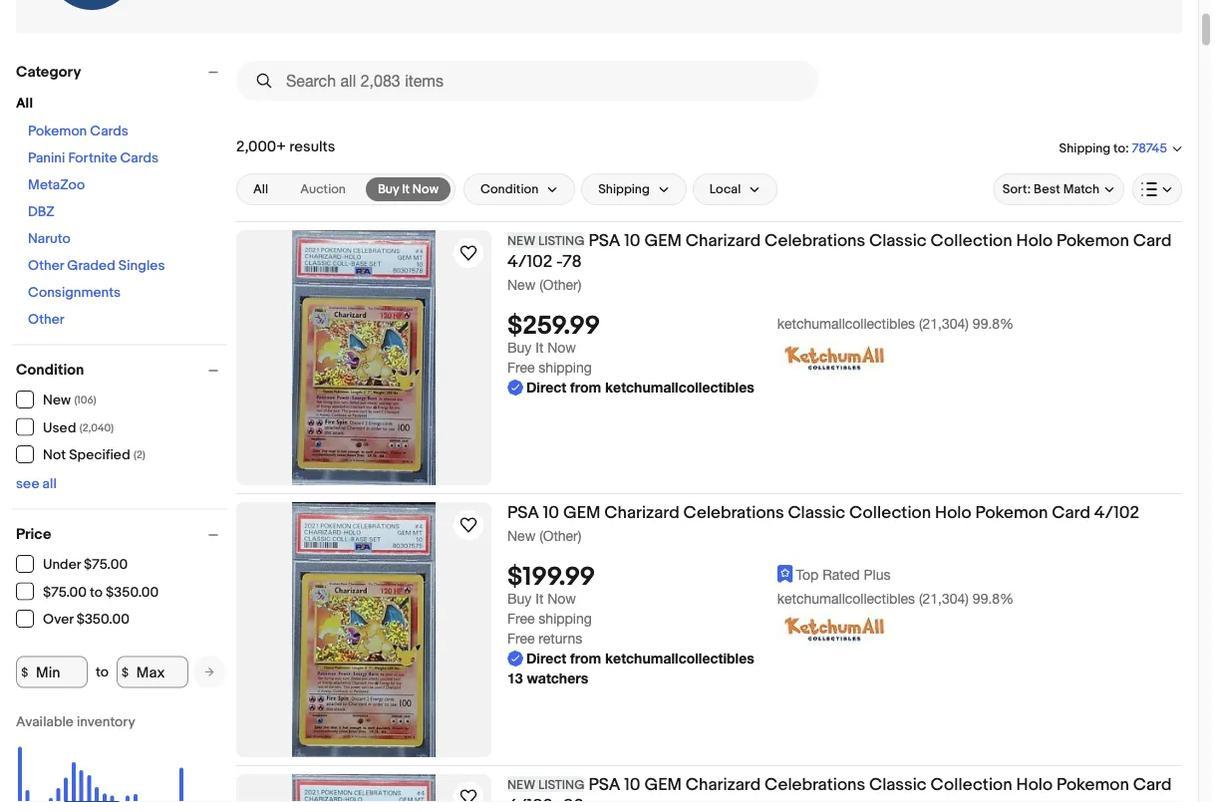 Task type: describe. For each thing, give the bounding box(es) containing it.
card for psa 10 gem charizard celebrations classic collection holo pokemon card 4/102 new (other)
[[1052, 503, 1091, 524]]

2,000+
[[236, 138, 286, 156]]

(21,304) for ketchumallcollectibles (21,304) 99.8% free shipping
[[919, 591, 969, 607]]

pokemon inside all pokemon cards panini fortnite cards metazoo dbz naruto other graded singles consignments other
[[28, 123, 87, 140]]

shipping inside free shipping direct from ketchumallcollectibles
[[539, 360, 592, 376]]

now inside text field
[[413, 181, 439, 197]]

0 vertical spatial $350.00
[[106, 584, 159, 601]]

watch psa 10 gem charizard celebrations classic collection holo pokemon card 4/102 -78 image
[[457, 241, 481, 265]]

gem for (other)
[[563, 503, 601, 524]]

inventory
[[77, 714, 135, 731]]

13
[[508, 671, 523, 687]]

not
[[43, 447, 66, 464]]

all pokemon cards panini fortnite cards metazoo dbz naruto other graded singles consignments other
[[16, 95, 165, 329]]

2 direct from ketchumallcollectibles text field from the top
[[508, 649, 755, 669]]

4/102 for psa 10 gem charizard celebrations classic collection holo pokemon card 4/102 -08
[[508, 796, 553, 803]]

(21,304) for ketchumallcollectibles (21,304) 99.8% buy it now
[[919, 315, 969, 332]]

holo for psa 10 gem charizard celebrations classic collection holo pokemon card 4/102 -08
[[1017, 775, 1053, 796]]

pokemon cards link
[[28, 123, 129, 140]]

available inventory
[[16, 714, 135, 731]]

celebrations for 78
[[765, 230, 866, 251]]

99.8% for ketchumallcollectibles (21,304) 99.8% buy it now
[[973, 315, 1014, 332]]

fortnite
[[68, 150, 117, 167]]

free returns direct from ketchumallcollectibles 13 watchers
[[508, 631, 755, 687]]

charizard for 08
[[686, 775, 761, 796]]

direct for shipping
[[526, 380, 567, 396]]

see all
[[16, 476, 57, 493]]

all for all pokemon cards panini fortnite cards metazoo dbz naruto other graded singles consignments other
[[16, 95, 33, 112]]

new (other)
[[508, 276, 582, 293]]

top rated plus image
[[778, 565, 793, 583]]

(other) inside psa 10 gem charizard celebrations classic collection holo pokemon card 4/102 new (other)
[[540, 527, 582, 544]]

ketchumallcollectibles (21,304) 99.8% buy it now
[[508, 315, 1014, 356]]

Minimum Value in $ text field
[[16, 657, 88, 689]]

consignments
[[28, 285, 121, 302]]

2 visit ketchumallcollectibles ebay store! image from the top
[[778, 609, 892, 649]]

new listing for 08
[[508, 778, 585, 793]]

shipping button
[[582, 174, 687, 205]]

psa 10 gem charizard celebrations classic collection holo pokemon card 4/102 image
[[292, 503, 436, 758]]

shipping for shipping to : 78745
[[1060, 140, 1111, 156]]

plus
[[864, 567, 891, 583]]

rated
[[823, 567, 860, 583]]

other graded singles link
[[28, 258, 165, 275]]

$75.00 inside under $75.00 link
[[84, 557, 128, 574]]

local button
[[693, 174, 778, 205]]

listing options selector. list view selected. image
[[1142, 181, 1174, 197]]

not specified (2)
[[43, 447, 145, 464]]

new listing for 78
[[508, 233, 585, 249]]

pokemon for psa 10 gem charizard celebrations classic collection holo pokemon card 4/102 -08
[[1057, 775, 1130, 796]]

see
[[16, 476, 39, 493]]

(2)
[[134, 449, 145, 462]]

it inside the ketchumallcollectibles (21,304) 99.8% buy it now
[[536, 340, 544, 356]]

from for shipping
[[570, 380, 601, 396]]

condition for bottom "condition" dropdown button
[[16, 361, 84, 379]]

available
[[16, 714, 74, 731]]

see all button
[[16, 476, 57, 493]]

new up $259.99 at the top
[[508, 276, 536, 293]]

under $75.00
[[43, 557, 128, 574]]

free for free returns direct from ketchumallcollectibles 13 watchers
[[508, 631, 535, 647]]

over $350.00 link
[[16, 610, 131, 629]]

category button
[[16, 63, 227, 81]]

to for :
[[1114, 140, 1126, 156]]

2 vertical spatial now
[[548, 591, 576, 607]]

1 direct from ketchumallcollectibles text field from the top
[[508, 378, 755, 398]]

1 vertical spatial condition button
[[16, 361, 227, 379]]

ketchumallcollectibles (21,304) 99.8% free shipping
[[508, 591, 1014, 627]]

match
[[1064, 182, 1100, 197]]

psa 10 gem charizard celebrations classic collection holo pokemon card 4/102 -08 image
[[292, 775, 436, 803]]

1 vertical spatial $350.00
[[76, 612, 130, 629]]

under
[[43, 557, 81, 574]]

direct for returns
[[526, 651, 567, 667]]

price button
[[16, 526, 227, 544]]

dbz
[[28, 204, 55, 221]]

all for all
[[253, 182, 268, 197]]

ketchumallcollectibles inside free returns direct from ketchumallcollectibles 13 watchers
[[605, 651, 755, 667]]

2 other from the top
[[28, 312, 64, 329]]

psa 10 gem charizard celebrations classic collection holo pokemon card 4/102 -78
[[508, 230, 1172, 272]]

psa 10 gem charizard celebrations classic collection holo pokemon card 4/102 -08
[[508, 775, 1172, 803]]

used
[[43, 420, 76, 437]]

ketchumallcollectibles inside the ketchumallcollectibles (21,304) 99.8% free shipping
[[778, 591, 915, 607]]

dbz link
[[28, 204, 55, 221]]

charizard for (other)
[[605, 503, 680, 524]]

all
[[42, 476, 57, 493]]

08
[[563, 796, 584, 803]]

- for 08
[[556, 796, 563, 803]]

watchers
[[527, 671, 588, 687]]

2 vertical spatial to
[[96, 664, 109, 681]]

1 vertical spatial buy it now
[[508, 591, 576, 607]]

graded
[[67, 258, 115, 275]]



Task type: locate. For each thing, give the bounding box(es) containing it.
1 vertical spatial 10
[[543, 503, 559, 524]]

main content containing $259.99
[[236, 53, 1183, 803]]

0 vertical spatial cards
[[90, 123, 129, 140]]

card for psa 10 gem charizard celebrations classic collection holo pokemon card 4/102 -78
[[1133, 230, 1172, 251]]

0 vertical spatial free
[[508, 360, 535, 376]]

1 vertical spatial 4/102
[[1095, 503, 1140, 524]]

classic
[[869, 230, 927, 251], [788, 503, 846, 524], [869, 775, 927, 796]]

gem down the shipping dropdown button
[[645, 230, 682, 251]]

2 vertical spatial gem
[[645, 775, 682, 796]]

1 (21,304) from the top
[[919, 315, 969, 332]]

free inside the ketchumallcollectibles (21,304) 99.8% free shipping
[[508, 611, 535, 627]]

psa 10 gem charizard celebrations classic collection holo pokemon card 4/102 -78 image
[[292, 230, 436, 486]]

best
[[1034, 182, 1061, 197]]

watch psa 10 gem charizard celebrations classic collection holo pokemon card 4/102 -08 image
[[457, 786, 481, 803]]

card for psa 10 gem charizard celebrations classic collection holo pokemon card 4/102 -08
[[1133, 775, 1172, 796]]

$75.00 to $350.00
[[43, 584, 159, 601]]

1 vertical spatial listing
[[538, 778, 585, 793]]

listing
[[538, 233, 585, 249], [538, 778, 585, 793]]

1 horizontal spatial all
[[253, 182, 268, 197]]

other down naruto link
[[28, 258, 64, 275]]

collection inside psa 10 gem charizard celebrations classic collection holo pokemon card 4/102 -78
[[931, 230, 1013, 251]]

pokemon for psa 10 gem charizard celebrations classic collection holo pokemon card 4/102 new (other)
[[976, 503, 1048, 524]]

1 vertical spatial gem
[[563, 503, 601, 524]]

- inside psa 10 gem charizard celebrations classic collection holo pokemon card 4/102 -78
[[556, 251, 563, 272]]

1 vertical spatial (other)
[[540, 527, 582, 544]]

0 vertical spatial shipping
[[539, 360, 592, 376]]

$75.00 inside "$75.00 to $350.00" link
[[43, 584, 87, 601]]

2 vertical spatial it
[[536, 591, 544, 607]]

0 vertical spatial visit ketchumallcollectibles ebay store! image
[[778, 338, 892, 378]]

celebrations for 08
[[765, 775, 866, 796]]

over $350.00
[[43, 612, 130, 629]]

1 vertical spatial -
[[556, 796, 563, 803]]

$ for minimum value in $ text box
[[21, 665, 28, 680]]

$75.00 up $75.00 to $350.00
[[84, 557, 128, 574]]

collection for psa 10 gem charizard celebrations classic collection holo pokemon card 4/102 new (other)
[[850, 503, 931, 524]]

new up the "new (other)"
[[508, 233, 535, 249]]

0 vertical spatial all
[[16, 95, 33, 112]]

free for free shipping direct from ketchumallcollectibles
[[508, 360, 535, 376]]

graph of available inventory between $0 and $1000+ image
[[16, 714, 185, 803]]

pokemon
[[28, 123, 87, 140], [1057, 230, 1130, 251], [976, 503, 1048, 524], [1057, 775, 1130, 796]]

1 free from the top
[[508, 360, 535, 376]]

classic for psa 10 gem charizard celebrations classic collection holo pokemon card 4/102 -78
[[869, 230, 927, 251]]

$259.99
[[508, 311, 600, 342]]

0 vertical spatial card
[[1133, 230, 1172, 251]]

condition
[[481, 182, 539, 197], [16, 361, 84, 379]]

psa right 78 at the top of page
[[589, 230, 621, 251]]

condition inside dropdown button
[[481, 182, 539, 197]]

1 vertical spatial buy
[[508, 340, 532, 356]]

0 horizontal spatial $
[[21, 665, 28, 680]]

10 for 08
[[625, 775, 641, 796]]

0 vertical spatial direct from ketchumallcollectibles text field
[[508, 378, 755, 398]]

classic inside psa 10 gem charizard celebrations classic collection holo pokemon card 4/102 new (other)
[[788, 503, 846, 524]]

auction
[[300, 182, 346, 197]]

0 vertical spatial psa
[[589, 230, 621, 251]]

2 99.8% from the top
[[973, 591, 1014, 607]]

psa right watch psa 10 gem charizard celebrations classic collection holo pokemon card 4/102 image
[[508, 503, 539, 524]]

shipping down $259.99 at the top
[[539, 360, 592, 376]]

other down consignments on the left of the page
[[28, 312, 64, 329]]

ketchumallcollectibles down top rated plus
[[778, 591, 915, 607]]

2 vertical spatial charizard
[[686, 775, 761, 796]]

99.8% inside the ketchumallcollectibles (21,304) 99.8% buy it now
[[973, 315, 1014, 332]]

4/102
[[508, 251, 553, 272], [1095, 503, 1140, 524], [508, 796, 553, 803]]

direct inside free shipping direct from ketchumallcollectibles
[[526, 380, 567, 396]]

charizard for 78
[[686, 230, 761, 251]]

buy down the "new (other)"
[[508, 340, 532, 356]]

panini
[[28, 150, 65, 167]]

psa for (other)
[[508, 503, 539, 524]]

1 vertical spatial (21,304)
[[919, 591, 969, 607]]

$
[[21, 665, 28, 680], [122, 665, 129, 680]]

1 shipping from the top
[[539, 360, 592, 376]]

psa right "08"
[[589, 775, 621, 796]]

2 (other) from the top
[[540, 527, 582, 544]]

2 vertical spatial 10
[[625, 775, 641, 796]]

$ up available
[[21, 665, 28, 680]]

1 listing from the top
[[538, 233, 585, 249]]

ketchumallcollectibles down the ketchumallcollectibles (21,304) 99.8% free shipping
[[605, 651, 755, 667]]

from down returns
[[570, 651, 601, 667]]

2 free from the top
[[508, 611, 535, 627]]

condition button up "watch psa 10 gem charizard celebrations classic collection holo pokemon card 4/102 -78" image
[[464, 174, 576, 205]]

free inside free returns direct from ketchumallcollectibles 13 watchers
[[508, 631, 535, 647]]

cards right fortnite
[[120, 150, 159, 167]]

celebrations inside psa 10 gem charizard celebrations classic collection holo pokemon card 4/102 new (other)
[[684, 503, 784, 524]]

1 vertical spatial new listing
[[508, 778, 585, 793]]

0 horizontal spatial condition button
[[16, 361, 227, 379]]

1 other from the top
[[28, 258, 64, 275]]

classic for psa 10 gem charizard celebrations classic collection holo pokemon card 4/102 new (other)
[[788, 503, 846, 524]]

collection inside psa 10 gem charizard celebrations classic collection holo pokemon card 4/102 new (other)
[[850, 503, 931, 524]]

top
[[796, 567, 819, 583]]

1 horizontal spatial buy it now
[[508, 591, 576, 607]]

cards up panini fortnite cards link
[[90, 123, 129, 140]]

to left 78745
[[1114, 140, 1126, 156]]

$75.00 down under
[[43, 584, 87, 601]]

now
[[413, 181, 439, 197], [548, 340, 576, 356], [548, 591, 576, 607]]

buy it now
[[378, 181, 439, 197], [508, 591, 576, 607]]

sort: best match button
[[994, 174, 1125, 205]]

0 vertical spatial to
[[1114, 140, 1126, 156]]

naruto link
[[28, 231, 70, 248]]

free shipping direct from ketchumallcollectibles
[[508, 360, 755, 396]]

2 vertical spatial card
[[1133, 775, 1172, 796]]

holo inside psa 10 gem charizard celebrations classic collection holo pokemon card 4/102 new (other)
[[935, 503, 972, 524]]

from
[[570, 380, 601, 396], [570, 651, 601, 667]]

all down category
[[16, 95, 33, 112]]

0 vertical spatial 10
[[625, 230, 641, 251]]

Buy It Now selected text field
[[378, 180, 439, 198]]

0 vertical spatial -
[[556, 251, 563, 272]]

$350.00 up over $350.00
[[106, 584, 159, 601]]

$350.00
[[106, 584, 159, 601], [76, 612, 130, 629]]

buy it now right auction 'link'
[[378, 181, 439, 197]]

1 vertical spatial celebrations
[[684, 503, 784, 524]]

new up "used"
[[43, 392, 71, 409]]

2 shipping from the top
[[539, 611, 592, 627]]

0 vertical spatial holo
[[1017, 230, 1053, 251]]

0 vertical spatial listing
[[538, 233, 585, 249]]

free down $259.99 at the top
[[508, 360, 535, 376]]

it down the "new (other)"
[[536, 340, 544, 356]]

2 direct from the top
[[526, 651, 567, 667]]

gem inside psa 10 gem charizard celebrations classic collection holo pokemon card 4/102 new (other)
[[563, 503, 601, 524]]

(21,304) inside the ketchumallcollectibles (21,304) 99.8% free shipping
[[919, 591, 969, 607]]

used (2,040)
[[43, 420, 114, 437]]

0 vertical spatial buy
[[378, 181, 399, 197]]

1 vertical spatial other
[[28, 312, 64, 329]]

buy up 13
[[508, 591, 532, 607]]

Maximum Value in $ text field
[[117, 657, 188, 689]]

over
[[43, 612, 73, 629]]

buy inside the ketchumallcollectibles (21,304) 99.8% buy it now
[[508, 340, 532, 356]]

buy it now up returns
[[508, 591, 576, 607]]

it
[[402, 181, 410, 197], [536, 340, 544, 356], [536, 591, 544, 607]]

watch psa 10 gem charizard celebrations classic collection holo pokemon card 4/102 image
[[457, 514, 481, 537]]

collection for psa 10 gem charizard celebrations classic collection holo pokemon card 4/102 -78
[[931, 230, 1013, 251]]

direct from ketchumallcollectibles text field down $259.99 at the top
[[508, 378, 755, 398]]

99.8% inside the ketchumallcollectibles (21,304) 99.8% free shipping
[[973, 591, 1014, 607]]

card inside psa 10 gem charizard celebrations classic collection holo pokemon card 4/102 -78
[[1133, 230, 1172, 251]]

psa 10 gem charizard celebrations classic collection holo pokemon card 4/102 -08 heading
[[508, 775, 1172, 803]]

new listing up 78 at the top of page
[[508, 233, 585, 249]]

(other) down 78 at the top of page
[[540, 276, 582, 293]]

celebrations inside psa 10 gem charizard celebrations classic collection holo pokemon card 4/102 -78
[[765, 230, 866, 251]]

1 horizontal spatial condition button
[[464, 174, 576, 205]]

$199.99
[[508, 563, 596, 594]]

from inside free returns direct from ketchumallcollectibles 13 watchers
[[570, 651, 601, 667]]

psa 10 gem charizard celebrations classic collection holo pokemon card 4/102 new (other)
[[508, 503, 1140, 544]]

charizard
[[686, 230, 761, 251], [605, 503, 680, 524], [686, 775, 761, 796]]

1 vertical spatial shipping
[[539, 611, 592, 627]]

listing for 78
[[538, 233, 585, 249]]

psa 10 gem charizard celebrations classic collection holo pokemon card 4/102 link
[[508, 503, 1183, 527]]

1 horizontal spatial condition
[[481, 182, 539, 197]]

0 horizontal spatial all
[[16, 95, 33, 112]]

10 down the shipping dropdown button
[[625, 230, 641, 251]]

1 vertical spatial classic
[[788, 503, 846, 524]]

from for returns
[[570, 651, 601, 667]]

2 vertical spatial 4/102
[[508, 796, 553, 803]]

0 vertical spatial collection
[[931, 230, 1013, 251]]

all link
[[241, 177, 280, 201]]

collection inside psa 10 gem charizard celebrations classic collection holo pokemon card 4/102 -08
[[931, 775, 1013, 796]]

0 vertical spatial condition
[[481, 182, 539, 197]]

it up returns
[[536, 591, 544, 607]]

1 vertical spatial direct
[[526, 651, 567, 667]]

- right watch psa 10 gem charizard celebrations classic collection holo pokemon card 4/102 -08 icon
[[556, 796, 563, 803]]

new listing
[[508, 233, 585, 249], [508, 778, 585, 793]]

- inside psa 10 gem charizard celebrations classic collection holo pokemon card 4/102 -08
[[556, 796, 563, 803]]

free left returns
[[508, 631, 535, 647]]

0 vertical spatial condition button
[[464, 174, 576, 205]]

2 from from the top
[[570, 651, 601, 667]]

charizard inside psa 10 gem charizard celebrations classic collection holo pokemon card 4/102 new (other)
[[605, 503, 680, 524]]

visit ketchumallcollectibles ebay store! image
[[778, 338, 892, 378], [778, 609, 892, 649]]

pokemon inside psa 10 gem charizard celebrations classic collection holo pokemon card 4/102 -08
[[1057, 775, 1130, 796]]

holo
[[1017, 230, 1053, 251], [935, 503, 972, 524], [1017, 775, 1053, 796]]

holo for psa 10 gem charizard celebrations classic collection holo pokemon card 4/102 -78
[[1017, 230, 1053, 251]]

$350.00 down $75.00 to $350.00
[[76, 612, 130, 629]]

1 99.8% from the top
[[973, 315, 1014, 332]]

sort: best match
[[1003, 182, 1100, 197]]

2 vertical spatial buy
[[508, 591, 532, 607]]

2 vertical spatial collection
[[931, 775, 1013, 796]]

0 vertical spatial charizard
[[686, 230, 761, 251]]

metazoo
[[28, 177, 85, 194]]

1 vertical spatial condition
[[16, 361, 84, 379]]

1 visit ketchumallcollectibles ebay store! image from the top
[[778, 338, 892, 378]]

1 vertical spatial holo
[[935, 503, 972, 524]]

new inside psa 10 gem charizard celebrations classic collection holo pokemon card 4/102 new (other)
[[508, 527, 536, 544]]

pokemon inside psa 10 gem charizard celebrations classic collection holo pokemon card 4/102 new (other)
[[976, 503, 1048, 524]]

from inside free shipping direct from ketchumallcollectibles
[[570, 380, 601, 396]]

buy
[[378, 181, 399, 197], [508, 340, 532, 356], [508, 591, 532, 607]]

(21,304) inside the ketchumallcollectibles (21,304) 99.8% buy it now
[[919, 315, 969, 332]]

other link
[[28, 312, 64, 329]]

1 horizontal spatial shipping
[[1060, 140, 1111, 156]]

specified
[[69, 447, 130, 464]]

shipping inside dropdown button
[[598, 182, 650, 197]]

4/102 inside psa 10 gem charizard celebrations classic collection holo pokemon card 4/102 -08
[[508, 796, 553, 803]]

listing for 08
[[538, 778, 585, 793]]

listing up "08"
[[538, 778, 585, 793]]

4/102 for psa 10 gem charizard celebrations classic collection holo pokemon card 4/102 -78
[[508, 251, 553, 272]]

all inside all pokemon cards panini fortnite cards metazoo dbz naruto other graded singles consignments other
[[16, 95, 33, 112]]

gem inside psa 10 gem charizard celebrations classic collection holo pokemon card 4/102 -08
[[645, 775, 682, 796]]

top rated plus
[[796, 567, 891, 583]]

0 vertical spatial 99.8%
[[973, 315, 1014, 332]]

1 vertical spatial card
[[1052, 503, 1091, 524]]

pokemon inside psa 10 gem charizard celebrations classic collection holo pokemon card 4/102 -78
[[1057, 230, 1130, 251]]

charizard inside psa 10 gem charizard celebrations classic collection holo pokemon card 4/102 -08
[[686, 775, 761, 796]]

new listing inside 'psa 10 gem charizard celebrations classic collection holo pokemon card 4/102 -78' heading
[[508, 233, 585, 249]]

3 free from the top
[[508, 631, 535, 647]]

gem for 08
[[645, 775, 682, 796]]

buy right auction 'link'
[[378, 181, 399, 197]]

free inside free shipping direct from ketchumallcollectibles
[[508, 360, 535, 376]]

card inside psa 10 gem charizard celebrations classic collection holo pokemon card 4/102 -08
[[1133, 775, 1172, 796]]

category
[[16, 63, 81, 81]]

1 vertical spatial $75.00
[[43, 584, 87, 601]]

10 for (other)
[[543, 503, 559, 524]]

2 vertical spatial holo
[[1017, 775, 1053, 796]]

from down $259.99 at the top
[[570, 380, 601, 396]]

direct up watchers
[[526, 651, 567, 667]]

99.8% for ketchumallcollectibles (21,304) 99.8% free shipping
[[973, 591, 1014, 607]]

1 new listing from the top
[[508, 233, 585, 249]]

1 vertical spatial psa
[[508, 503, 539, 524]]

0 horizontal spatial buy it now
[[378, 181, 439, 197]]

ketchumallcollectibles down the ketchumallcollectibles (21,304) 99.8% buy it now
[[605, 380, 755, 396]]

all
[[16, 95, 33, 112], [253, 182, 268, 197]]

2,000+ results
[[236, 138, 335, 156]]

2 vertical spatial psa
[[589, 775, 621, 796]]

condition for the rightmost "condition" dropdown button
[[481, 182, 539, 197]]

new (106)
[[43, 392, 96, 409]]

1 direct from the top
[[526, 380, 567, 396]]

under $75.00 link
[[16, 555, 129, 574]]

classic inside psa 10 gem charizard celebrations classic collection holo pokemon card 4/102 -08
[[869, 775, 927, 796]]

to for $350.00
[[90, 584, 103, 601]]

free down $199.99
[[508, 611, 535, 627]]

1 $ from the left
[[21, 665, 28, 680]]

(21,304)
[[919, 315, 969, 332], [919, 591, 969, 607]]

1 - from the top
[[556, 251, 563, 272]]

78745
[[1132, 141, 1168, 156]]

all down 2,000+
[[253, 182, 268, 197]]

classic inside psa 10 gem charizard celebrations classic collection holo pokemon card 4/102 -78
[[869, 230, 927, 251]]

1 (other) from the top
[[540, 276, 582, 293]]

1 vertical spatial collection
[[850, 503, 931, 524]]

0 vertical spatial 4/102
[[508, 251, 553, 272]]

2 (21,304) from the top
[[919, 591, 969, 607]]

1 vertical spatial free
[[508, 611, 535, 627]]

psa 10 gem charizard celebrations classic collection holo pokemon card 4/102 -78 heading
[[508, 230, 1172, 272]]

holo inside psa 10 gem charizard celebrations classic collection holo pokemon card 4/102 -08
[[1017, 775, 1053, 796]]

shipping up returns
[[539, 611, 592, 627]]

sort:
[[1003, 182, 1031, 197]]

results
[[289, 138, 335, 156]]

metazoo link
[[28, 177, 85, 194]]

direct down $259.99 at the top
[[526, 380, 567, 396]]

returns
[[539, 631, 583, 647]]

(other) up $199.99
[[540, 527, 582, 544]]

shipping for shipping
[[598, 182, 650, 197]]

0 vertical spatial it
[[402, 181, 410, 197]]

1 vertical spatial shipping
[[598, 182, 650, 197]]

it right auction 'link'
[[402, 181, 410, 197]]

ketchumallcollectibles inside the ketchumallcollectibles (21,304) 99.8% buy it now
[[778, 315, 915, 332]]

0 vertical spatial now
[[413, 181, 439, 197]]

99.8%
[[973, 315, 1014, 332], [973, 591, 1014, 607]]

ketchumallcollectibles
[[778, 315, 915, 332], [605, 380, 755, 396], [778, 591, 915, 607], [605, 651, 755, 667]]

1 vertical spatial from
[[570, 651, 601, 667]]

new
[[508, 233, 535, 249], [508, 276, 536, 293], [43, 392, 71, 409], [508, 527, 536, 544], [508, 778, 535, 793]]

4/102 inside psa 10 gem charizard celebrations classic collection holo pokemon card 4/102 -78
[[508, 251, 553, 272]]

new inside psa 10 gem charizard celebrations classic collection holo pokemon card 4/102 -08 heading
[[508, 778, 535, 793]]

new listing inside psa 10 gem charizard celebrations classic collection holo pokemon card 4/102 -08 heading
[[508, 778, 585, 793]]

gem for 78
[[645, 230, 682, 251]]

0 vertical spatial gem
[[645, 230, 682, 251]]

4/102 inside psa 10 gem charizard celebrations classic collection holo pokemon card 4/102 new (other)
[[1095, 503, 1140, 524]]

panini fortnite cards link
[[28, 150, 159, 167]]

to inside shipping to : 78745
[[1114, 140, 1126, 156]]

gem right "08"
[[645, 775, 682, 796]]

shipping inside the ketchumallcollectibles (21,304) 99.8% free shipping
[[539, 611, 592, 627]]

naruto
[[28, 231, 70, 248]]

2 vertical spatial free
[[508, 631, 535, 647]]

new inside 'psa 10 gem charizard celebrations classic collection holo pokemon card 4/102 -78' heading
[[508, 233, 535, 249]]

singles
[[119, 258, 165, 275]]

$ up inventory
[[122, 665, 129, 680]]

psa inside psa 10 gem charizard celebrations classic collection holo pokemon card 4/102 new (other)
[[508, 503, 539, 524]]

10
[[625, 230, 641, 251], [543, 503, 559, 524], [625, 775, 641, 796]]

ketchumallcollectibles inside free shipping direct from ketchumallcollectibles
[[605, 380, 755, 396]]

shipping
[[539, 360, 592, 376], [539, 611, 592, 627]]

celebrations
[[765, 230, 866, 251], [684, 503, 784, 524], [765, 775, 866, 796]]

listing inside 'psa 10 gem charizard celebrations classic collection holo pokemon card 4/102 -78' heading
[[538, 233, 585, 249]]

gem inside psa 10 gem charizard celebrations classic collection holo pokemon card 4/102 -78
[[645, 230, 682, 251]]

shipping to : 78745
[[1060, 140, 1168, 156]]

psa inside psa 10 gem charizard celebrations classic collection holo pokemon card 4/102 -78
[[589, 230, 621, 251]]

local
[[710, 182, 741, 197]]

10 up $199.99
[[543, 503, 559, 524]]

main content
[[236, 53, 1183, 803]]

1 vertical spatial cards
[[120, 150, 159, 167]]

10 inside psa 10 gem charizard celebrations classic collection holo pokemon card 4/102 -78
[[625, 230, 641, 251]]

ketchumallcollectibles down 'psa 10 gem charizard celebrations classic collection holo pokemon card 4/102 -78' heading
[[778, 315, 915, 332]]

price
[[16, 526, 51, 544]]

card inside psa 10 gem charizard celebrations classic collection holo pokemon card 4/102 new (other)
[[1052, 503, 1091, 524]]

it inside text field
[[402, 181, 410, 197]]

gem up $199.99
[[563, 503, 601, 524]]

1 horizontal spatial $
[[122, 665, 129, 680]]

2 $ from the left
[[122, 665, 129, 680]]

shipping
[[1060, 140, 1111, 156], [598, 182, 650, 197]]

1 from from the top
[[570, 380, 601, 396]]

listing up 78 at the top of page
[[538, 233, 585, 249]]

psa for 08
[[589, 775, 621, 796]]

now inside the ketchumallcollectibles (21,304) 99.8% buy it now
[[548, 340, 576, 356]]

holo inside psa 10 gem charizard celebrations classic collection holo pokemon card 4/102 -78
[[1017, 230, 1053, 251]]

direct from ketchumallcollectibles text field down returns
[[508, 649, 755, 669]]

2 new listing from the top
[[508, 778, 585, 793]]

Search all 2,083 items field
[[236, 61, 819, 101]]

0 horizontal spatial condition
[[16, 361, 84, 379]]

1 vertical spatial it
[[536, 340, 544, 356]]

0 horizontal spatial shipping
[[598, 182, 650, 197]]

Direct from ketchumallcollectibles text field
[[508, 378, 755, 398], [508, 649, 755, 669]]

new up $199.99
[[508, 527, 536, 544]]

$75.00 to $350.00 link
[[16, 583, 160, 601]]

0 vertical spatial (21,304)
[[919, 315, 969, 332]]

classic for psa 10 gem charizard celebrations classic collection holo pokemon card 4/102 -08
[[869, 775, 927, 796]]

pokemon for psa 10 gem charizard celebrations classic collection holo pokemon card 4/102 -78
[[1057, 230, 1130, 251]]

condition up "watch psa 10 gem charizard celebrations classic collection holo pokemon card 4/102 -78" image
[[481, 182, 539, 197]]

cards
[[90, 123, 129, 140], [120, 150, 159, 167]]

new right watch psa 10 gem charizard celebrations classic collection holo pokemon card 4/102 -08 icon
[[508, 778, 535, 793]]

new listing up "08"
[[508, 778, 585, 793]]

0 vertical spatial new listing
[[508, 233, 585, 249]]

10 inside psa 10 gem charizard celebrations classic collection holo pokemon card 4/102 new (other)
[[543, 503, 559, 524]]

0 vertical spatial (other)
[[540, 276, 582, 293]]

1 vertical spatial direct from ketchumallcollectibles text field
[[508, 649, 755, 669]]

10 right "08"
[[625, 775, 641, 796]]

celebrations for (other)
[[684, 503, 784, 524]]

78
[[563, 251, 582, 272]]

4/102 for psa 10 gem charizard celebrations classic collection holo pokemon card 4/102 new (other)
[[1095, 503, 1140, 524]]

psa for 78
[[589, 230, 621, 251]]

1 vertical spatial all
[[253, 182, 268, 197]]

(other)
[[540, 276, 582, 293], [540, 527, 582, 544]]

celebrations inside psa 10 gem charizard celebrations classic collection holo pokemon card 4/102 -08
[[765, 775, 866, 796]]

0 vertical spatial direct
[[526, 380, 567, 396]]

-
[[556, 251, 563, 272], [556, 796, 563, 803]]

consignments link
[[28, 285, 121, 302]]

shipping inside shipping to : 78745
[[1060, 140, 1111, 156]]

charizard inside psa 10 gem charizard celebrations classic collection holo pokemon card 4/102 -78
[[686, 230, 761, 251]]

gem
[[645, 230, 682, 251], [563, 503, 601, 524], [645, 775, 682, 796]]

0 vertical spatial other
[[28, 258, 64, 275]]

2 listing from the top
[[538, 778, 585, 793]]

to inside "$75.00 to $350.00" link
[[90, 584, 103, 601]]

to left maximum value in $ text box
[[96, 664, 109, 681]]

direct inside free returns direct from ketchumallcollectibles 13 watchers
[[526, 651, 567, 667]]

to
[[1114, 140, 1126, 156], [90, 584, 103, 601], [96, 664, 109, 681]]

condition up new (106)
[[16, 361, 84, 379]]

1 vertical spatial visit ketchumallcollectibles ebay store! image
[[778, 609, 892, 649]]

- up the "new (other)"
[[556, 251, 563, 272]]

2 vertical spatial classic
[[869, 775, 927, 796]]

psa inside psa 10 gem charizard celebrations classic collection holo pokemon card 4/102 -08
[[589, 775, 621, 796]]

0 vertical spatial classic
[[869, 230, 927, 251]]

auction link
[[288, 177, 358, 201]]

psa
[[589, 230, 621, 251], [508, 503, 539, 524], [589, 775, 621, 796]]

1 vertical spatial to
[[90, 584, 103, 601]]

0 vertical spatial $75.00
[[84, 557, 128, 574]]

to up over $350.00
[[90, 584, 103, 601]]

buy it now link
[[366, 177, 451, 201]]

1 vertical spatial charizard
[[605, 503, 680, 524]]

1 vertical spatial now
[[548, 340, 576, 356]]

10 for 78
[[625, 230, 641, 251]]

1 vertical spatial 99.8%
[[973, 591, 1014, 607]]

holo for psa 10 gem charizard celebrations classic collection holo pokemon card 4/102 new (other)
[[935, 503, 972, 524]]

collection for psa 10 gem charizard celebrations classic collection holo pokemon card 4/102 -08
[[931, 775, 1013, 796]]

buy inside text field
[[378, 181, 399, 197]]

:
[[1126, 140, 1129, 156]]

2 vertical spatial celebrations
[[765, 775, 866, 796]]

10 inside psa 10 gem charizard celebrations classic collection holo pokemon card 4/102 -08
[[625, 775, 641, 796]]

(106)
[[74, 394, 96, 407]]

0 vertical spatial buy it now
[[378, 181, 439, 197]]

condition button up (106)
[[16, 361, 227, 379]]

0 vertical spatial from
[[570, 380, 601, 396]]

listing inside psa 10 gem charizard celebrations classic collection holo pokemon card 4/102 -08 heading
[[538, 778, 585, 793]]

(2,040)
[[80, 422, 114, 435]]

- for 78
[[556, 251, 563, 272]]

$ for maximum value in $ text box
[[122, 665, 129, 680]]

2 - from the top
[[556, 796, 563, 803]]

psa 10 gem charizard celebrations classic collection holo pokemon card 4/102 heading
[[508, 503, 1140, 524]]

0 vertical spatial shipping
[[1060, 140, 1111, 156]]

0 vertical spatial celebrations
[[765, 230, 866, 251]]



Task type: vqa. For each thing, say whether or not it's contained in the screenshot.
'PSA 10 GEM Charizard Celebrations Classic Collection Holo Pokemon Card 4/102' image
yes



